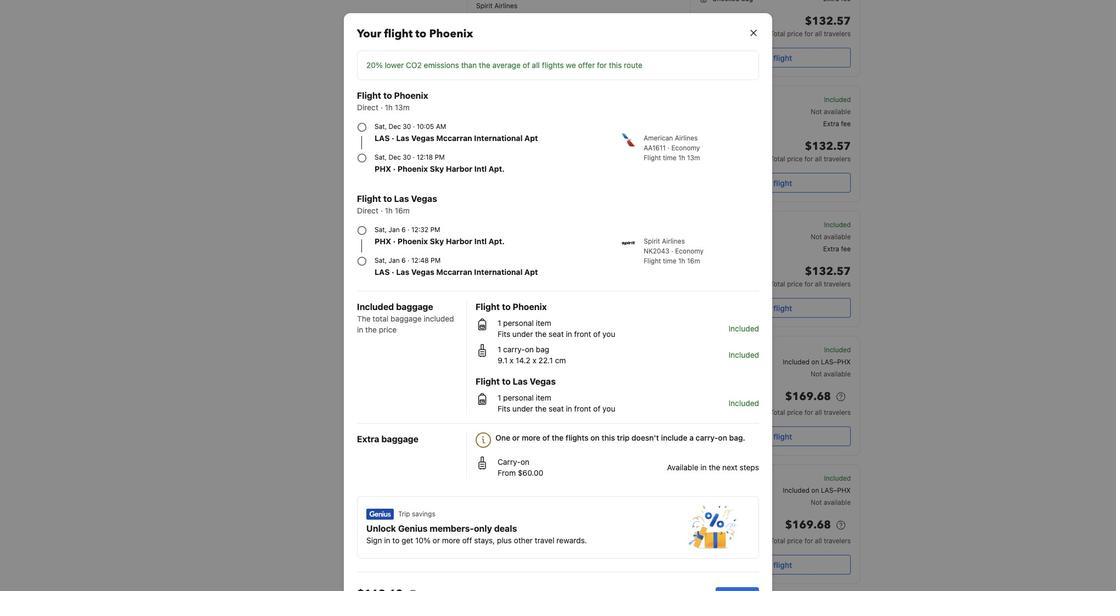 Task type: vqa. For each thing, say whether or not it's contained in the screenshot.
"Your"
yes



Task type: locate. For each thing, give the bounding box(es) containing it.
economy inside american airlines aa1611 · economy flight time 1h 13m
[[672, 144, 700, 152]]

american
[[644, 134, 673, 142], [476, 378, 506, 386]]

flight inside spirit airlines nk2043 · economy flight time 1h 16m
[[644, 257, 661, 265]]

2 total price for all travelers from the top
[[770, 537, 851, 546]]

1 vertical spatial las–phx
[[821, 487, 851, 495]]

0 vertical spatial mccarran
[[437, 134, 472, 143]]

seat for flight to phoenix
[[549, 330, 564, 339]]

1 vertical spatial personal
[[503, 393, 534, 403]]

front
[[574, 330, 591, 339], [574, 404, 591, 414]]

1 vertical spatial 16m
[[687, 257, 700, 265]]

2 time from the top
[[663, 257, 677, 265]]

fits
[[498, 330, 511, 339], [498, 404, 511, 414]]

1 personal item fits under the seat in front of you
[[498, 319, 616, 339], [498, 393, 616, 414]]

rewards.
[[557, 536, 587, 546]]

3 available from the top
[[824, 370, 851, 379]]

front for flight to las vegas
[[574, 404, 591, 414]]

1 vertical spatial frontier
[[476, 302, 501, 310]]

1 1 from the top
[[498, 319, 501, 328]]

harbor inside sat, dec 30 · 12:18 pm phx · phoenix sky harbor intl apt.
[[446, 164, 473, 174]]

stays,
[[474, 536, 495, 546]]

1 jan 6 from the left
[[526, 284, 543, 292]]

0 horizontal spatial 10:05
[[417, 123, 434, 131]]

pm
[[668, 147, 681, 157], [435, 153, 445, 162], [431, 226, 440, 234], [431, 257, 441, 265], [533, 397, 547, 407], [526, 476, 540, 486], [533, 526, 547, 536]]

intl for sat, jan 6 · 12:32 pm phx · phoenix sky harbor intl apt.
[[475, 237, 487, 246]]

or right 10%
[[433, 536, 440, 546]]

0 vertical spatial international
[[474, 134, 523, 143]]

sat, down flight to las vegas direct · 1h 16m
[[375, 226, 387, 234]]

bag inside the included carry-on bag
[[742, 358, 754, 367]]

jan down flight to las vegas
[[526, 409, 537, 418]]

baggage
[[396, 302, 433, 312], [391, 314, 422, 324], [382, 435, 419, 445]]

1 horizontal spatial x
[[533, 356, 537, 365]]

apt
[[525, 134, 538, 143], [525, 268, 538, 277]]

the
[[479, 60, 491, 70], [365, 325, 377, 335], [535, 330, 547, 339], [535, 404, 547, 414], [552, 434, 564, 443], [709, 463, 721, 473]]

0 vertical spatial included on las–phx
[[783, 358, 851, 367]]

intl down "sat, dec 30 · 10:05 am las · las vegas mccarran international apt"
[[475, 164, 487, 174]]

0 vertical spatial $132.57 total price for all travelers
[[770, 14, 851, 38]]

0 vertical spatial flights
[[542, 60, 564, 70]]

see flight
[[758, 53, 793, 62], [758, 178, 793, 188], [758, 304, 793, 313], [758, 432, 793, 442], [758, 561, 793, 570]]

1h inside spirit airlines nk2043 · economy flight time 1h 16m
[[679, 257, 686, 265]]

fits down american airlines
[[498, 404, 511, 414]]

personal
[[503, 319, 534, 328], [503, 393, 534, 403]]

sat,
[[375, 123, 387, 131], [375, 153, 387, 162], [375, 226, 387, 234], [375, 257, 387, 265]]

phoenix
[[429, 26, 473, 41], [394, 91, 428, 101], [398, 164, 428, 174], [398, 237, 428, 246], [513, 302, 547, 312]]

1 horizontal spatial 16m
[[592, 396, 605, 404]]

am inside "sat, dec 30 · 10:05 am las · las vegas mccarran international apt"
[[436, 123, 446, 131]]

1 vertical spatial am
[[529, 272, 543, 282]]

1 included on las–phx from the top
[[783, 358, 851, 367]]

1 seat from the top
[[549, 330, 564, 339]]

mccarran up sat, dec 30 · 12:18 pm phx · phoenix sky harbor intl apt.
[[437, 134, 472, 143]]

1 personal from the top
[[503, 319, 534, 328]]

under
[[513, 330, 533, 339], [513, 404, 533, 414]]

$132.57
[[805, 14, 851, 29], [805, 139, 851, 154], [805, 264, 851, 279]]

flight inside flight to las vegas direct · 1h 16m
[[357, 194, 381, 204]]

0 vertical spatial baggage
[[396, 302, 433, 312]]

0 vertical spatial total price for all travelers
[[770, 409, 851, 417]]

2 personal from the top
[[503, 393, 534, 403]]

3 total from the top
[[770, 280, 786, 288]]

seat left 1h 16m
[[549, 404, 564, 414]]

0 horizontal spatial jan 6
[[526, 284, 543, 292]]

1 vertical spatial $169.68
[[785, 518, 831, 533]]

1 vertical spatial american
[[476, 378, 506, 386]]

you for flight to las vegas
[[603, 404, 616, 414]]

13m inside flight to phoenix direct · 1h 13m
[[395, 103, 410, 112]]

apt. for sat, dec 30 · 12:18 pm phx · phoenix sky harbor intl apt.
[[489, 164, 505, 174]]

0 vertical spatial carry-
[[713, 358, 733, 367]]

international for sat, jan 6 · 12:48 pm las · las vegas mccarran international apt
[[474, 268, 523, 277]]

10:05 left 22.1
[[507, 347, 532, 357]]

1 vertical spatial extra
[[824, 245, 840, 253]]

2 jan 6 from the left
[[664, 284, 681, 292]]

1 vertical spatial 10:05
[[507, 347, 532, 357]]

to inside flight to phoenix direct · 1h 13m
[[383, 91, 392, 101]]

american down 9.1
[[476, 378, 506, 386]]

route
[[624, 60, 643, 70]]

0 vertical spatial harbor
[[446, 164, 473, 174]]

am inside 10:05 am las . dec 30
[[534, 347, 548, 357]]

harbor inside sat, jan 6 · 12:32 pm phx · phoenix sky harbor intl apt.
[[446, 237, 473, 246]]

0 vertical spatial under
[[513, 330, 533, 339]]

seat
[[549, 330, 564, 339], [549, 404, 564, 414]]

sky up sat, jan 6 · 12:48 pm las · las vegas mccarran international apt
[[430, 237, 444, 246]]

1 time from the top
[[663, 154, 677, 162]]

dec inside phx . dec 30
[[659, 234, 671, 242]]

apt inside "sat, dec 30 · 10:05 am las · las vegas mccarran international apt"
[[525, 134, 538, 143]]

mccarran
[[437, 134, 472, 143], [437, 268, 472, 277]]

available
[[824, 108, 851, 116], [824, 233, 851, 241], [824, 370, 851, 379], [824, 499, 851, 507]]

1 international from the top
[[474, 134, 523, 143]]

fits for phoenix
[[498, 330, 511, 339]]

. right plus
[[523, 536, 525, 544]]

phx up nk2043
[[640, 234, 653, 242]]

sky inside sat, dec 30 · 12:18 pm phx · phoenix sky harbor intl apt.
[[430, 164, 444, 174]]

1 down flight to phoenix
[[498, 319, 501, 328]]

x right 9.1
[[510, 356, 514, 365]]

pm inside sat, jan 6 · 12:48 pm las · las vegas mccarran international apt
[[431, 257, 441, 265]]

30 inside 10:05 am las . dec 30
[[539, 359, 548, 368]]

30 left the cm in the bottom of the page
[[539, 359, 548, 368]]

apt. inside sat, dec 30 · 12:18 pm phx · phoenix sky harbor intl apt.
[[489, 164, 505, 174]]

0 vertical spatial fee
[[841, 120, 851, 128]]

2 not from the top
[[811, 233, 822, 241]]

1 vertical spatial total price for all travelers
[[770, 537, 851, 546]]

flights down 1h 16m
[[566, 434, 589, 443]]

phoenix down 12:18
[[398, 164, 428, 174]]

1 not available from the top
[[811, 108, 851, 116]]

1 vertical spatial extra fee
[[824, 245, 851, 253]]

12:32 inside sat, jan 6 · 12:32 pm phx · phoenix sky harbor intl apt.
[[412, 226, 429, 234]]

1 vertical spatial 1
[[498, 345, 501, 354]]

1 for phoenix
[[498, 319, 501, 328]]

12:32
[[412, 226, 429, 234], [507, 397, 531, 407], [507, 526, 531, 536]]

economy
[[672, 144, 700, 152], [675, 247, 704, 256]]

2 fits from the top
[[498, 404, 511, 414]]

included on las–phx for 10:05 am
[[783, 358, 851, 367]]

checked
[[713, 499, 740, 507]]

vegas inside sat, jan 6 · 12:48 pm las · las vegas mccarran international apt
[[411, 268, 435, 277]]

2 x from the left
[[533, 356, 537, 365]]

sat, for sat, jan 6 · 12:48 pm las · las vegas mccarran international apt
[[375, 257, 387, 265]]

offer
[[578, 60, 595, 70]]

0 vertical spatial $169.68 region
[[699, 388, 851, 408]]

dec inside 10:05 am las . dec 30
[[525, 359, 537, 368]]

1 horizontal spatial 10:05
[[507, 347, 532, 357]]

0 vertical spatial or
[[512, 434, 520, 443]]

frontier up 20% lower co2 emissions than the average of all flights we offer for this route
[[476, 52, 501, 60]]

harbor for sat, jan 6 · 12:32 pm phx · phoenix sky harbor intl apt.
[[446, 237, 473, 246]]

1 available from the top
[[824, 108, 851, 116]]

phx up flight to las vegas direct · 1h 16m
[[375, 164, 391, 174]]

4 spirit airlines from the top
[[476, 556, 518, 564]]

total price for all travelers for 1:15 pm
[[770, 537, 851, 546]]

1 sky from the top
[[430, 164, 444, 174]]

1 las–phx from the top
[[821, 358, 851, 367]]

the down flight to las vegas
[[535, 404, 547, 414]]

apt inside sat, jan 6 · 12:48 pm las · las vegas mccarran international apt
[[525, 268, 538, 277]]

1 vertical spatial harbor
[[446, 237, 473, 246]]

travelers
[[824, 30, 851, 38], [824, 155, 851, 163], [824, 280, 851, 288], [824, 409, 851, 417], [824, 537, 851, 546]]

not
[[811, 108, 822, 116], [811, 233, 822, 241], [811, 370, 822, 379], [811, 499, 822, 507]]

phoenix up 12:48
[[398, 237, 428, 246]]

american for american airlines aa1611 · economy flight time 1h 13m
[[644, 134, 673, 142]]

sky for sat, dec 30 · 12:18 pm phx · phoenix sky harbor intl apt.
[[430, 164, 444, 174]]

2 vertical spatial baggage
[[382, 435, 419, 445]]

3 not available from the top
[[811, 370, 851, 379]]

sky down 12:18
[[430, 164, 444, 174]]

3 $132.57 total price for all travelers from the top
[[770, 264, 851, 288]]

item down flight to las vegas
[[536, 393, 551, 403]]

1
[[498, 319, 501, 328], [498, 345, 501, 354], [498, 393, 501, 403]]

to inside flight to las vegas direct · 1h 16m
[[383, 194, 392, 204]]

2 not available from the top
[[811, 233, 851, 241]]

1 horizontal spatial carry-
[[713, 358, 733, 367]]

sat, down flight to phoenix direct · 1h 13m
[[375, 123, 387, 131]]

sky inside sat, jan 6 · 12:32 pm phx · phoenix sky harbor intl apt.
[[430, 237, 444, 246]]

total price for all travelers for 10:05 am
[[770, 409, 851, 417]]

frontier airlines
[[476, 52, 525, 60], [476, 302, 525, 310]]

10:05 inside "sat, dec 30 · 10:05 am las · las vegas mccarran international apt"
[[417, 123, 434, 131]]

0 vertical spatial extra fee
[[824, 120, 851, 128]]

13m down lower
[[395, 103, 410, 112]]

1 vertical spatial $169.68 region
[[699, 517, 851, 537]]

2 sky from the top
[[430, 237, 444, 246]]

in inside included baggage the total baggage included in the price
[[357, 325, 363, 335]]

emissions
[[424, 60, 459, 70]]

$132.57 total price for all travelers
[[770, 14, 851, 38], [770, 139, 851, 163], [770, 264, 851, 288]]

2 apt from the top
[[525, 268, 538, 277]]

to
[[416, 26, 427, 41], [383, 91, 392, 101], [383, 194, 392, 204], [502, 302, 511, 312], [502, 377, 511, 387], [393, 536, 400, 546]]

extra for third see flight button from the bottom of the page
[[824, 245, 840, 253]]

las up total
[[375, 268, 390, 277]]

american airlines aa1611 · economy flight time 1h 13m
[[644, 134, 700, 162]]

sat, jan 6 · 12:48 pm las · las vegas mccarran international apt
[[375, 257, 538, 277]]

pm down flight to las vegas
[[533, 397, 547, 407]]

airlines inside american airlines aa1611 · economy flight time 1h 13m
[[675, 134, 698, 142]]

carry- up 14.2
[[503, 345, 525, 354]]

5 travelers from the top
[[824, 537, 851, 546]]

extra
[[824, 120, 840, 128], [824, 245, 840, 253], [357, 435, 379, 445]]

12:32 pm phx . jan 6 down flight to las vegas
[[507, 397, 547, 418]]

1 vertical spatial 1 personal item fits under the seat in front of you
[[498, 393, 616, 414]]

carry- right a
[[696, 434, 718, 443]]

0 vertical spatial 10:05
[[417, 123, 434, 131]]

1 see from the top
[[758, 53, 772, 62]]

harbor
[[446, 164, 473, 174], [446, 237, 473, 246]]

0 vertical spatial american
[[644, 134, 673, 142]]

0 horizontal spatial carry-
[[503, 345, 525, 354]]

1 $169.68 from the top
[[785, 390, 831, 404]]

bag inside 1 carry-on bag 9.1 x 14.2 x 22.1 cm
[[536, 345, 550, 354]]

1 mccarran from the top
[[437, 134, 472, 143]]

las inside "sat, dec 30 · 10:05 am las · las vegas mccarran international apt"
[[375, 134, 390, 143]]

1 vertical spatial carry-
[[696, 434, 718, 443]]

frontier down sat, jan 6 · 12:48 pm las · las vegas mccarran international apt
[[476, 302, 501, 310]]

0 horizontal spatial american
[[476, 378, 506, 386]]

bag down personal item
[[742, 358, 754, 367]]

. up nk2043
[[655, 232, 657, 240]]

2 vertical spatial 16m
[[592, 396, 605, 404]]

1 personal item fits under the seat in front of you for flight to las vegas
[[498, 393, 616, 414]]

1 vertical spatial you
[[603, 404, 616, 414]]

time
[[663, 154, 677, 162], [663, 257, 677, 265]]

1 horizontal spatial flights
[[566, 434, 589, 443]]

1 vertical spatial sky
[[430, 237, 444, 246]]

2 vertical spatial bag
[[742, 499, 753, 507]]

sky
[[430, 164, 444, 174], [430, 237, 444, 246]]

american inside american airlines aa1611 · economy flight time 1h 13m
[[644, 134, 673, 142]]

1 vertical spatial seat
[[549, 404, 564, 414]]

under down flight to las vegas
[[513, 404, 533, 414]]

0 horizontal spatial more
[[442, 536, 460, 546]]

flight for flight to phoenix
[[476, 302, 500, 312]]

1 travelers from the top
[[824, 30, 851, 38]]

international
[[474, 134, 523, 143], [474, 268, 523, 277]]

1 down american airlines
[[498, 393, 501, 403]]

genius
[[398, 524, 428, 534]]

6
[[677, 159, 681, 167], [402, 226, 406, 234], [402, 257, 406, 265], [539, 284, 543, 292], [677, 284, 681, 292], [539, 409, 543, 418], [539, 538, 543, 546]]

1 vertical spatial included on las–phx
[[783, 487, 851, 495]]

item up 1 carry-on bag 9.1 x 14.2 x 22.1 cm at the bottom
[[536, 319, 551, 328]]

personal item
[[713, 346, 755, 354]]

mccarran for sat, dec 30 · 10:05 am las · las vegas mccarran international apt
[[437, 134, 472, 143]]

2 horizontal spatial 16m
[[687, 257, 700, 265]]

las inside sat, jan 6 · 12:48 pm las · las vegas mccarran international apt
[[375, 268, 390, 277]]

under for phoenix
[[513, 330, 533, 339]]

mccarran inside sat, jan 6 · 12:48 pm las · las vegas mccarran international apt
[[437, 268, 472, 277]]

vegas
[[411, 134, 435, 143], [411, 194, 437, 204], [411, 268, 435, 277], [530, 377, 556, 387]]

more down members-
[[442, 536, 460, 546]]

1 harbor from the top
[[446, 164, 473, 174]]

see flight button
[[699, 48, 851, 68], [699, 173, 851, 193], [699, 298, 851, 318], [699, 427, 851, 447], [699, 556, 851, 575]]

frontier airlines up 20% lower co2 emissions than the average of all flights we offer for this route
[[476, 52, 525, 60]]

sat, inside sat, jan 6 · 12:32 pm phx · phoenix sky harbor intl apt.
[[375, 226, 387, 234]]

phoenix inside sat, dec 30 · 12:18 pm phx · phoenix sky harbor intl apt.
[[398, 164, 428, 174]]

apt. down "sat, dec 30 · 10:05 am las · las vegas mccarran international apt"
[[489, 164, 505, 174]]

las inside sat, jan 6 · 12:48 pm las · las vegas mccarran international apt
[[396, 268, 410, 277]]

on
[[525, 345, 534, 354], [733, 358, 740, 367], [812, 358, 820, 367], [591, 434, 600, 443], [718, 434, 728, 443], [521, 458, 530, 467], [812, 487, 820, 495]]

3 see from the top
[[758, 304, 772, 313]]

3 sat, from the top
[[375, 226, 387, 234]]

flight inside flight to phoenix direct · 1h 13m
[[357, 91, 381, 101]]

$169.68 region for 10:05 am
[[699, 388, 851, 408]]

in
[[357, 325, 363, 335], [566, 330, 572, 339], [566, 404, 572, 414], [701, 463, 707, 473], [384, 536, 390, 546]]

30 down flight to phoenix direct · 1h 13m
[[403, 123, 411, 131]]

vegas inside "sat, dec 30 · 10:05 am las · las vegas mccarran international apt"
[[411, 134, 435, 143]]

to inside unlock genius members-only deals sign in to get 10% or more off stays, plus other travel rewards.
[[393, 536, 400, 546]]

4 available from the top
[[824, 499, 851, 507]]

more inside unlock genius members-only deals sign in to get 10% or more off stays, plus other travel rewards.
[[442, 536, 460, 546]]

lower
[[385, 60, 404, 70]]

1 vertical spatial more
[[442, 536, 460, 546]]

phoenix down co2
[[394, 91, 428, 101]]

0 vertical spatial time
[[663, 154, 677, 162]]

0 horizontal spatial or
[[433, 536, 440, 546]]

1 fits from the top
[[498, 330, 511, 339]]

1 vertical spatial economy
[[675, 247, 704, 256]]

genius image
[[689, 506, 737, 550], [367, 509, 394, 520], [367, 509, 394, 520]]

1 horizontal spatial american
[[644, 134, 673, 142]]

on inside carry-on from $60.00
[[521, 458, 530, 467]]

1 vertical spatial item
[[741, 346, 755, 354]]

pm right 12:18
[[435, 153, 445, 162]]

4 sat, from the top
[[375, 257, 387, 265]]

2 mccarran from the top
[[437, 268, 472, 277]]

time inside american airlines aa1611 · economy flight time 1h 13m
[[663, 154, 677, 162]]

1 extra fee from the top
[[824, 120, 851, 128]]

0 vertical spatial seat
[[549, 330, 564, 339]]

to for flight to las vegas direct · 1h 16m
[[383, 194, 392, 204]]

the down the at bottom
[[365, 325, 377, 335]]

2 included on las–phx from the top
[[783, 487, 851, 495]]

2 vertical spatial extra
[[357, 435, 379, 445]]

0 vertical spatial $169.68
[[785, 390, 831, 404]]

2 harbor from the top
[[446, 237, 473, 246]]

dec up nk2043
[[659, 234, 671, 242]]

1 personal item fits under the seat in front of you down the cm in the bottom of the page
[[498, 393, 616, 414]]

12:32 up other
[[507, 526, 531, 536]]

x left 22.1
[[533, 356, 537, 365]]

0 horizontal spatial carry-
[[498, 458, 521, 467]]

1:15 pm
[[507, 476, 540, 486]]

checked bag
[[713, 499, 753, 507]]

1 vertical spatial intl
[[475, 237, 487, 246]]

0 vertical spatial intl
[[475, 164, 487, 174]]

0 vertical spatial las–phx
[[821, 358, 851, 367]]

intl inside sat, dec 30 · 12:18 pm phx · phoenix sky harbor intl apt.
[[475, 164, 487, 174]]

12:32 up 12:48
[[412, 226, 429, 234]]

intl up sat, jan 6 · 12:48 pm las · las vegas mccarran international apt
[[475, 237, 487, 246]]

13m right 2:15 pm las . jan 6
[[687, 154, 700, 162]]

total
[[373, 314, 389, 324]]

12:32 down flight to las vegas
[[507, 397, 531, 407]]

2 sat, from the top
[[375, 153, 387, 162]]

economy down phx . dec 30
[[675, 247, 704, 256]]

0 vertical spatial $132.57
[[805, 14, 851, 29]]

1 vertical spatial time
[[663, 257, 677, 265]]

am up sat, dec 30 · 12:18 pm phx · phoenix sky harbor intl apt.
[[436, 123, 446, 131]]

sat, for sat, jan 6 · 12:32 pm phx · phoenix sky harbor intl apt.
[[375, 226, 387, 234]]

baggage for extra
[[382, 435, 419, 445]]

1 for las
[[498, 393, 501, 403]]

direct inside flight to las vegas direct · 1h 16m
[[357, 206, 379, 215]]

$169.68 region down checked bag
[[699, 517, 851, 537]]

x
[[510, 356, 514, 365], [533, 356, 537, 365]]

included
[[424, 314, 454, 324]]

las–phx for 1:15 pm
[[821, 487, 851, 495]]

carry- inside carry-on from $60.00
[[498, 458, 521, 467]]

0 vertical spatial item
[[536, 319, 551, 328]]

1 apt from the top
[[525, 134, 538, 143]]

. inside 10:05 am las . dec 30
[[521, 357, 523, 365]]

30 inside phx . dec 30
[[673, 234, 681, 242]]

1 you from the top
[[603, 330, 616, 339]]

jan 6
[[526, 284, 543, 292], [664, 284, 681, 292]]

3 see flight button from the top
[[699, 298, 851, 318]]

1 total price for all travelers from the top
[[770, 409, 851, 417]]

13m
[[395, 103, 410, 112], [687, 154, 700, 162]]

1 vertical spatial carry-
[[498, 458, 521, 467]]

3 travelers from the top
[[824, 280, 851, 288]]

20% lower co2 emissions than the average of all flights we offer for this route
[[367, 60, 643, 70]]

vegas down 12:48
[[411, 268, 435, 277]]

pm right 12:48
[[431, 257, 441, 265]]

apt. inside sat, jan 6 · 12:32 pm phx · phoenix sky harbor intl apt.
[[489, 237, 505, 246]]

0 vertical spatial apt
[[525, 134, 538, 143]]

0 vertical spatial economy
[[672, 144, 700, 152]]

2 see from the top
[[758, 178, 772, 188]]

sat, inside "sat, dec 30 · 10:05 am las · las vegas mccarran international apt"
[[375, 123, 387, 131]]

spirit
[[476, 2, 493, 10], [476, 127, 493, 135], [644, 237, 660, 246], [476, 428, 493, 436], [476, 556, 493, 564]]

flights left we
[[542, 60, 564, 70]]

1 horizontal spatial more
[[522, 434, 541, 443]]

in right sign
[[384, 536, 390, 546]]

2 front from the top
[[574, 404, 591, 414]]

mccarran inside "sat, dec 30 · 10:05 am las · las vegas mccarran international apt"
[[437, 134, 472, 143]]

personal for phoenix
[[503, 319, 534, 328]]

international inside sat, jan 6 · 12:48 pm las · las vegas mccarran international apt
[[474, 268, 523, 277]]

carry-
[[713, 358, 733, 367], [498, 458, 521, 467]]

30 left 12:18
[[403, 153, 411, 162]]

30
[[403, 123, 411, 131], [403, 153, 411, 162], [673, 234, 681, 242], [539, 359, 548, 368]]

included
[[824, 96, 851, 104], [824, 221, 851, 229], [357, 302, 394, 312], [729, 324, 759, 334], [824, 346, 851, 354], [729, 351, 759, 360], [783, 358, 810, 367], [729, 399, 759, 408], [824, 475, 851, 483], [783, 487, 810, 495]]

2 under from the top
[[513, 404, 533, 414]]

1 horizontal spatial jan 6
[[664, 284, 681, 292]]

time inside spirit airlines nk2043 · economy flight time 1h 16m
[[663, 257, 677, 265]]

las down flight to phoenix direct · 1h 13m
[[375, 134, 390, 143]]

las–phx
[[821, 358, 851, 367], [821, 487, 851, 495]]

1 horizontal spatial 13m
[[687, 154, 700, 162]]

1 vertical spatial $132.57
[[805, 139, 851, 154]]

vegas up 12:18
[[411, 134, 435, 143]]

. right 9.1
[[521, 357, 523, 365]]

$60.00
[[518, 469, 544, 478]]

dec down flight to phoenix direct · 1h 13m
[[389, 123, 401, 131]]

vegas inside flight to las vegas direct · 1h 16m
[[411, 194, 437, 204]]

carry- down personal
[[713, 358, 733, 367]]

1h inside flight to phoenix direct · 1h 13m
[[385, 103, 393, 112]]

1 vertical spatial or
[[433, 536, 440, 546]]

2 vertical spatial item
[[536, 393, 551, 403]]

jan 6 down spirit airlines nk2043 · economy flight time 1h 16m
[[664, 284, 681, 292]]

1 vertical spatial 12:32 pm phx . jan 6
[[507, 526, 547, 546]]

the left next
[[709, 463, 721, 473]]

30 right spirit airlines image at the right top
[[673, 234, 681, 242]]

extra for fourth see flight button from the bottom of the page
[[824, 120, 840, 128]]

1 spirit airlines from the top
[[476, 2, 518, 10]]

your
[[357, 26, 381, 41]]

1 vertical spatial under
[[513, 404, 533, 414]]

flight inside american airlines aa1611 · economy flight time 1h 13m
[[644, 154, 661, 162]]

this left trip
[[602, 434, 615, 443]]

5 see from the top
[[758, 561, 772, 570]]

$169.68 region down the included carry-on bag
[[699, 388, 851, 408]]

0 vertical spatial frontier
[[476, 52, 501, 60]]

0 vertical spatial front
[[574, 330, 591, 339]]

2 1 personal item fits under the seat in front of you from the top
[[498, 393, 616, 414]]

sat, inside sat, jan 6 · 12:48 pm las · las vegas mccarran international apt
[[375, 257, 387, 265]]

2 frontier airlines from the top
[[476, 302, 525, 310]]

1 vertical spatial 12:32
[[507, 397, 531, 407]]

1 frontier airlines from the top
[[476, 52, 525, 60]]

intl for sat, dec 30 · 12:18 pm phx · phoenix sky harbor intl apt.
[[475, 164, 487, 174]]

0 vertical spatial bag
[[536, 345, 550, 354]]

1 apt. from the top
[[489, 164, 505, 174]]

1 sat, from the top
[[375, 123, 387, 131]]

1 vertical spatial 13m
[[687, 154, 700, 162]]

sat, jan 6 · 12:32 pm phx · phoenix sky harbor intl apt.
[[375, 226, 505, 246]]

2 apt. from the top
[[489, 237, 505, 246]]

· inside spirit airlines nk2043 · economy flight time 1h 16m
[[672, 247, 674, 256]]

seat up the cm in the bottom of the page
[[549, 330, 564, 339]]

las up flight to las vegas
[[507, 359, 520, 368]]

las–phx for 10:05 am
[[821, 358, 851, 367]]

0 vertical spatial 16m
[[395, 206, 410, 215]]

3 1 from the top
[[498, 393, 501, 403]]

1 horizontal spatial or
[[512, 434, 520, 443]]

1 vertical spatial baggage
[[391, 314, 422, 324]]

2 $169.68 from the top
[[785, 518, 831, 533]]

am right 9:55
[[529, 272, 543, 282]]

dec
[[389, 123, 401, 131], [389, 153, 401, 162], [659, 234, 671, 242], [525, 359, 537, 368]]

1 intl from the top
[[475, 164, 487, 174]]

· inside flight to las vegas direct · 1h 16m
[[381, 206, 383, 215]]

2 1 from the top
[[498, 345, 501, 354]]

10:05 up 12:18
[[417, 123, 434, 131]]

0 vertical spatial you
[[603, 330, 616, 339]]

in right available
[[701, 463, 707, 473]]

your flight to phoenix dialog
[[331, 0, 786, 592]]

0 vertical spatial more
[[522, 434, 541, 443]]

2 vertical spatial 1
[[498, 393, 501, 403]]

this left route
[[609, 60, 622, 70]]

0 vertical spatial apt.
[[489, 164, 505, 174]]

intl inside sat, jan 6 · 12:32 pm phx · phoenix sky harbor intl apt.
[[475, 237, 487, 246]]

personal for las
[[503, 393, 534, 403]]

personal down flight to las vegas
[[503, 393, 534, 403]]

1 personal item fits under the seat in front of you up the cm in the bottom of the page
[[498, 319, 616, 339]]

1 up 9.1
[[498, 345, 501, 354]]

$169.68 region
[[699, 388, 851, 408], [699, 517, 851, 537], [357, 586, 707, 592]]

time for flight to phoenix
[[663, 154, 677, 162]]

sat, left 12:18
[[375, 153, 387, 162]]

2 international from the top
[[474, 268, 523, 277]]

1 vertical spatial mccarran
[[437, 268, 472, 277]]

spirit airlines
[[476, 2, 518, 10], [476, 127, 518, 135], [476, 428, 518, 436], [476, 556, 518, 564]]

harbor down "sat, dec 30 · 10:05 am las · las vegas mccarran international apt"
[[446, 164, 473, 174]]

extra inside your flight to phoenix dialog
[[357, 435, 379, 445]]

las up included baggage the total baggage included in the price
[[396, 268, 410, 277]]

bag right 'checked'
[[742, 499, 753, 507]]

american for american airlines
[[476, 378, 506, 386]]

phx
[[375, 164, 391, 174], [640, 234, 653, 242], [375, 237, 391, 246], [507, 284, 521, 292], [507, 409, 521, 418], [507, 538, 521, 546]]

pm right 2:15
[[668, 147, 681, 157]]

phx inside phx . dec 30
[[640, 234, 653, 242]]

1h
[[385, 103, 393, 112], [679, 154, 686, 162], [385, 206, 393, 215], [679, 257, 686, 265], [583, 396, 590, 404]]

jan left 12:48
[[389, 257, 400, 265]]

1 front from the top
[[574, 330, 591, 339]]

pm inside 2:15 pm las . jan 6
[[668, 147, 681, 157]]

phx down flight to las vegas direct · 1h 16m
[[375, 237, 391, 246]]

0 vertical spatial carry-
[[503, 345, 525, 354]]

0 vertical spatial frontier airlines
[[476, 52, 525, 60]]

american airlines image
[[622, 134, 635, 147]]

las down sat, dec 30 · 12:18 pm phx · phoenix sky harbor intl apt.
[[394, 194, 409, 204]]

international inside "sat, dec 30 · 10:05 am las · las vegas mccarran international apt"
[[474, 134, 523, 143]]

plus
[[497, 536, 512, 546]]

2 seat from the top
[[549, 404, 564, 414]]

0 horizontal spatial 16m
[[395, 206, 410, 215]]

not available
[[811, 108, 851, 116], [811, 233, 851, 241], [811, 370, 851, 379], [811, 499, 851, 507]]

2 available from the top
[[824, 233, 851, 241]]

american up aa1611
[[644, 134, 673, 142]]

of
[[523, 60, 530, 70], [594, 330, 601, 339], [594, 404, 601, 414], [543, 434, 550, 443]]

fee
[[841, 120, 851, 128], [841, 245, 851, 253]]

this
[[609, 60, 622, 70], [602, 434, 615, 443]]

the right the one
[[552, 434, 564, 443]]

1 frontier from the top
[[476, 52, 501, 60]]

cm
[[555, 356, 566, 365]]

1 1 personal item fits under the seat in front of you from the top
[[498, 319, 616, 339]]

1 carry-on bag 9.1 x 14.2 x 22.1 cm
[[498, 345, 566, 365]]

baggage for included
[[396, 302, 433, 312]]

0 horizontal spatial 13m
[[395, 103, 410, 112]]

0 vertical spatial extra
[[824, 120, 840, 128]]

pm up sat, jan 6 · 12:48 pm las · las vegas mccarran international apt
[[431, 226, 440, 234]]

2 vertical spatial am
[[534, 347, 548, 357]]

from
[[498, 469, 516, 478]]

0 vertical spatial fits
[[498, 330, 511, 339]]

2 vertical spatial $132.57
[[805, 264, 851, 279]]

phx inside sat, jan 6 · 12:32 pm phx · phoenix sky harbor intl apt.
[[375, 237, 391, 246]]

$169.68
[[785, 390, 831, 404], [785, 518, 831, 533]]

dec left 22.1
[[525, 359, 537, 368]]

1 under from the top
[[513, 330, 533, 339]]

direct inside flight to phoenix direct · 1h 13m
[[357, 103, 379, 112]]



Task type: describe. For each thing, give the bounding box(es) containing it.
all inside your flight to phoenix dialog
[[532, 60, 540, 70]]

unlock genius members-only deals sign in to get 10% or more off stays, plus other travel rewards.
[[367, 524, 587, 546]]

pm up travel
[[533, 526, 547, 536]]

sat, dec 30 · 12:18 pm phx · phoenix sky harbor intl apt.
[[375, 153, 505, 174]]

14.2
[[516, 356, 531, 365]]

2 vertical spatial 12:32
[[507, 526, 531, 536]]

carry- inside 1 carry-on bag 9.1 x 14.2 x 22.1 cm
[[503, 345, 525, 354]]

pm inside sat, jan 6 · 12:32 pm phx · phoenix sky harbor intl apt.
[[431, 226, 440, 234]]

las inside 2:15 pm las . jan 6
[[646, 159, 658, 167]]

under for las
[[513, 404, 533, 414]]

13m inside american airlines aa1611 · economy flight time 1h 13m
[[687, 154, 700, 162]]

jan down spirit airlines nk2043 · economy flight time 1h 16m
[[664, 284, 675, 292]]

sky for sat, jan 6 · 12:32 pm phx · phoenix sky harbor intl apt.
[[430, 237, 444, 246]]

in up the cm in the bottom of the page
[[566, 330, 572, 339]]

2 frontier from the top
[[476, 302, 501, 310]]

2 total from the top
[[770, 155, 786, 163]]

average
[[493, 60, 521, 70]]

phx down the deals
[[507, 538, 521, 546]]

las inside 10:05 am las . dec 30
[[507, 359, 520, 368]]

flight for flight to las vegas direct · 1h 16m
[[357, 194, 381, 204]]

flight for flight to phoenix direct · 1h 13m
[[357, 91, 381, 101]]

16m inside spirit airlines nk2043 · economy flight time 1h 16m
[[687, 257, 700, 265]]

other
[[514, 536, 533, 546]]

mccarran for sat, jan 6 · 12:48 pm las · las vegas mccarran international apt
[[437, 268, 472, 277]]

3 spirit airlines from the top
[[476, 428, 518, 436]]

· inside flight to phoenix direct · 1h 13m
[[381, 103, 383, 112]]

am for 10:05
[[534, 347, 548, 357]]

phx . dec 30
[[640, 232, 681, 242]]

one or more of the flights on this trip doesn't include a carry-on bag.
[[496, 434, 746, 443]]

one
[[496, 434, 510, 443]]

the up 1 carry-on bag 9.1 x 14.2 x 22.1 cm at the bottom
[[535, 330, 547, 339]]

3 not from the top
[[811, 370, 822, 379]]

1 $132.57 from the top
[[805, 14, 851, 29]]

to for flight to las vegas
[[502, 377, 511, 387]]

2 $132.57 from the top
[[805, 139, 851, 154]]

savings
[[412, 510, 436, 519]]

extra baggage
[[357, 435, 419, 445]]

phoenix inside flight to phoenix direct · 1h 13m
[[394, 91, 428, 101]]

trip
[[398, 510, 410, 519]]

flight to las vegas
[[476, 377, 556, 387]]

1 see flight from the top
[[758, 53, 793, 62]]

for inside your flight to phoenix dialog
[[597, 60, 607, 70]]

12:48
[[412, 257, 429, 265]]

only
[[474, 524, 492, 534]]

1:15
[[507, 476, 524, 486]]

apt for sat, dec 30 · 10:05 am las · las vegas mccarran international apt
[[525, 134, 538, 143]]

$169.68 region for 1:15 pm
[[699, 517, 851, 537]]

4 not available from the top
[[811, 499, 851, 507]]

in left 1h 16m
[[566, 404, 572, 414]]

las down nk2043
[[646, 284, 658, 292]]

included inside included baggage the total baggage included in the price
[[357, 302, 394, 312]]

. down flight to las vegas
[[523, 407, 525, 415]]

am for 9:55
[[529, 272, 543, 282]]

flight inside your flight to phoenix dialog
[[384, 26, 413, 41]]

10:05 inside 10:05 am las . dec 30
[[507, 347, 532, 357]]

jan inside sat, jan 6 · 12:32 pm phx · phoenix sky harbor intl apt.
[[389, 226, 400, 234]]

apt. for sat, jan 6 · 12:32 pm phx · phoenix sky harbor intl apt.
[[489, 237, 505, 246]]

on inside 1 carry-on bag 9.1 x 14.2 x 22.1 cm
[[525, 345, 534, 354]]

2 see flight button from the top
[[699, 173, 851, 193]]

trip savings
[[398, 510, 436, 519]]

harbor for sat, dec 30 · 12:18 pm phx · phoenix sky harbor intl apt.
[[446, 164, 473, 174]]

available
[[667, 463, 699, 473]]

4 see flight from the top
[[758, 432, 793, 442]]

included baggage the total baggage included in the price
[[357, 302, 454, 335]]

· inside american airlines aa1611 · economy flight time 1h 13m
[[668, 144, 670, 152]]

2 extra fee from the top
[[824, 245, 851, 253]]

las inside flight to las vegas direct · 1h 16m
[[394, 194, 409, 204]]

members-
[[430, 524, 474, 534]]

co2
[[406, 60, 422, 70]]

30 inside sat, dec 30 · 12:18 pm phx · phoenix sky harbor intl apt.
[[403, 153, 411, 162]]

travel
[[535, 536, 555, 546]]

dec inside "sat, dec 30 · 10:05 am las · las vegas mccarran international apt"
[[389, 123, 401, 131]]

1 total from the top
[[770, 30, 786, 38]]

sat, dec 30 · 10:05 am las · las vegas mccarran international apt
[[375, 123, 538, 143]]

carry-on from $60.00
[[498, 458, 544, 478]]

next
[[723, 463, 738, 473]]

2 fee from the top
[[841, 245, 851, 253]]

. inside 2:15 pm las . jan 6
[[660, 157, 662, 165]]

5 see flight button from the top
[[699, 556, 851, 575]]

9.1
[[498, 356, 508, 365]]

. inside phx . dec 30
[[655, 232, 657, 240]]

dec inside sat, dec 30 · 12:18 pm phx · phoenix sky harbor intl apt.
[[389, 153, 401, 162]]

trip
[[617, 434, 630, 443]]

jan right plus
[[526, 538, 537, 546]]

las down 14.2
[[513, 377, 528, 387]]

flight to las vegas direct · 1h 16m
[[357, 194, 437, 215]]

1 personal item fits under the seat in front of you for flight to phoenix
[[498, 319, 616, 339]]

nk2043
[[644, 247, 670, 256]]

we
[[566, 60, 576, 70]]

apt for sat, jan 6 · 12:48 pm las · las vegas mccarran international apt
[[525, 268, 538, 277]]

10:05 am las . dec 30
[[507, 347, 548, 368]]

your flight to phoenix
[[357, 26, 473, 41]]

jan 6 for phx
[[526, 284, 543, 292]]

phx down 9:55
[[507, 284, 521, 292]]

the
[[357, 314, 371, 324]]

9:55 am
[[507, 272, 543, 282]]

item for flight to las vegas
[[536, 393, 551, 403]]

3 $132.57 from the top
[[805, 264, 851, 279]]

fits for las
[[498, 404, 511, 414]]

1 vertical spatial this
[[602, 434, 615, 443]]

price inside included baggage the total baggage included in the price
[[379, 325, 397, 335]]

1 inside 1 carry-on bag 9.1 x 14.2 x 22.1 cm
[[498, 345, 501, 354]]

personal
[[713, 346, 739, 354]]

phoenix down "9:55 am"
[[513, 302, 547, 312]]

4 see from the top
[[758, 432, 772, 442]]

to for flight to phoenix
[[502, 302, 511, 312]]

vegas down 22.1
[[530, 377, 556, 387]]

6 inside sat, jan 6 · 12:32 pm phx · phoenix sky harbor intl apt.
[[402, 226, 406, 234]]

included inside the included carry-on bag
[[824, 346, 851, 354]]

international for sat, dec 30 · 10:05 am las · las vegas mccarran international apt
[[474, 134, 523, 143]]

2 12:32 pm phx . jan 6 from the top
[[507, 526, 547, 546]]

included on las–phx for 1:15 pm
[[783, 487, 851, 495]]

get
[[402, 536, 413, 546]]

16m inside flight to las vegas direct · 1h 16m
[[395, 206, 410, 215]]

steps
[[740, 463, 759, 473]]

1h inside flight to las vegas direct · 1h 16m
[[385, 206, 393, 215]]

sat, for sat, dec 30 · 12:18 pm phx · phoenix sky harbor intl apt.
[[375, 153, 387, 162]]

$169.68 for 1:15 pm
[[785, 518, 831, 533]]

included carry-on bag
[[713, 346, 851, 367]]

$169.68 region inside your flight to phoenix dialog
[[357, 586, 707, 592]]

pm inside sat, dec 30 · 12:18 pm phx · phoenix sky harbor intl apt.
[[435, 153, 445, 162]]

bag for carry-
[[742, 358, 754, 367]]

item for flight to phoenix
[[536, 319, 551, 328]]

the right than
[[479, 60, 491, 70]]

30 inside "sat, dec 30 · 10:05 am las · las vegas mccarran international apt"
[[403, 123, 411, 131]]

deals
[[494, 524, 517, 534]]

las inside "sat, dec 30 · 10:05 am las · las vegas mccarran international apt"
[[396, 134, 410, 143]]

spirit inside spirit airlines nk2043 · economy flight time 1h 16m
[[644, 237, 660, 246]]

spirit airlines image
[[622, 237, 635, 250]]

4 travelers from the top
[[824, 409, 851, 417]]

a
[[690, 434, 694, 443]]

2:15
[[647, 147, 666, 157]]

$169.68 for 10:05 am
[[785, 390, 831, 404]]

doesn't
[[632, 434, 659, 443]]

economy for flight to las vegas
[[675, 247, 704, 256]]

carry- inside the included carry-on bag
[[713, 358, 733, 367]]

phx inside sat, dec 30 · 12:18 pm phx · phoenix sky harbor intl apt.
[[375, 164, 391, 174]]

2 travelers from the top
[[824, 155, 851, 163]]

in inside unlock genius members-only deals sign in to get 10% or more off stays, plus other travel rewards.
[[384, 536, 390, 546]]

aa1611
[[644, 144, 666, 152]]

20%
[[367, 60, 383, 70]]

front for flight to phoenix
[[574, 330, 591, 339]]

than
[[461, 60, 477, 70]]

pm right 1:15
[[526, 476, 540, 486]]

1 fee from the top
[[841, 120, 851, 128]]

seat for flight to las vegas
[[549, 404, 564, 414]]

the inside included baggage the total baggage included in the price
[[365, 325, 377, 335]]

1 see flight button from the top
[[699, 48, 851, 68]]

jan 6 for las
[[664, 284, 681, 292]]

6 inside sat, jan 6 · 12:48 pm las · las vegas mccarran international apt
[[402, 257, 406, 265]]

flight to phoenix
[[476, 302, 547, 312]]

1 $132.57 total price for all travelers from the top
[[770, 14, 851, 38]]

sign
[[367, 536, 382, 546]]

time for flight to las vegas
[[663, 257, 677, 265]]

bag for carry-
[[536, 345, 550, 354]]

5 total from the top
[[770, 537, 786, 546]]

10%
[[415, 536, 431, 546]]

2 see flight from the top
[[758, 178, 793, 188]]

2 $132.57 total price for all travelers from the top
[[770, 139, 851, 163]]

2:15 pm las . jan 6
[[646, 147, 681, 167]]

jan inside 2:15 pm las . jan 6
[[664, 159, 675, 167]]

jan down "9:55 am"
[[526, 284, 537, 292]]

4 not from the top
[[811, 499, 822, 507]]

1 x from the left
[[510, 356, 514, 365]]

flight to phoenix direct · 1h 13m
[[357, 91, 428, 112]]

airlines inside spirit airlines nk2043 · economy flight time 1h 16m
[[662, 237, 685, 246]]

american airlines
[[476, 378, 530, 386]]

bag.
[[730, 434, 746, 443]]

1 12:32 pm phx . jan 6 from the top
[[507, 397, 547, 418]]

sat, for sat, dec 30 · 10:05 am las · las vegas mccarran international apt
[[375, 123, 387, 131]]

off
[[462, 536, 472, 546]]

9:55
[[507, 272, 527, 282]]

4 see flight button from the top
[[699, 427, 851, 447]]

phx up the one
[[507, 409, 521, 418]]

6 inside 2:15 pm las . jan 6
[[677, 159, 681, 167]]

phoenix up emissions
[[429, 26, 473, 41]]

or inside unlock genius members-only deals sign in to get 10% or more off stays, plus other travel rewards.
[[433, 536, 440, 546]]

0 horizontal spatial flights
[[542, 60, 564, 70]]

available in the next steps
[[667, 463, 759, 473]]

2 spirit airlines from the top
[[476, 127, 518, 135]]

to for flight to phoenix direct · 1h 13m
[[383, 91, 392, 101]]

you for flight to phoenix
[[603, 330, 616, 339]]

12:18
[[417, 153, 433, 162]]

economy for flight to phoenix
[[672, 144, 700, 152]]

jan inside sat, jan 6 · 12:48 pm las · las vegas mccarran international apt
[[389, 257, 400, 265]]

1h 16m
[[583, 396, 605, 404]]

0 vertical spatial this
[[609, 60, 622, 70]]

on inside the included carry-on bag
[[733, 358, 740, 367]]

spirit airlines nk2043 · economy flight time 1h 16m
[[644, 237, 704, 265]]

22.1
[[539, 356, 553, 365]]

1 not from the top
[[811, 108, 822, 116]]

include
[[661, 434, 688, 443]]

phoenix inside sat, jan 6 · 12:32 pm phx · phoenix sky harbor intl apt.
[[398, 237, 428, 246]]

4 total from the top
[[770, 409, 786, 417]]

1h inside american airlines aa1611 · economy flight time 1h 13m
[[679, 154, 686, 162]]

unlock
[[367, 524, 396, 534]]

flight for flight to las vegas
[[476, 377, 500, 387]]

5 see flight from the top
[[758, 561, 793, 570]]

3 see flight from the top
[[758, 304, 793, 313]]



